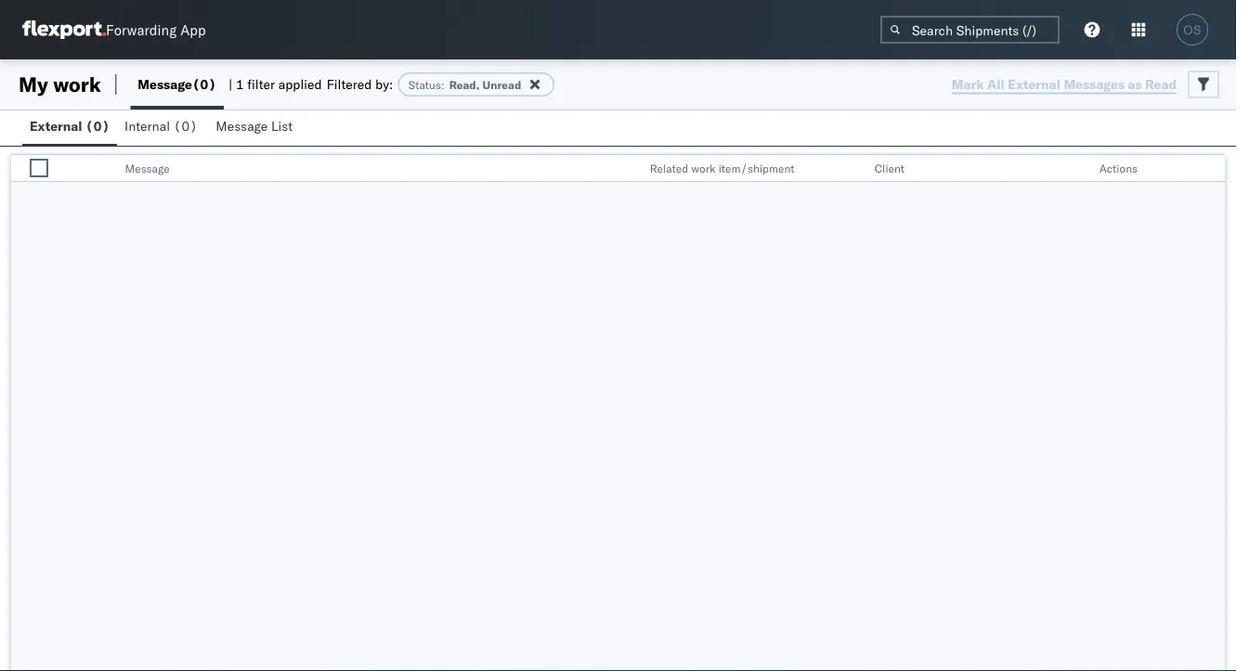 Task type: vqa. For each thing, say whether or not it's contained in the screenshot.
HLXU8034992
no



Task type: locate. For each thing, give the bounding box(es) containing it.
work
[[53, 72, 101, 97], [692, 161, 716, 175]]

app
[[180, 21, 206, 39]]

0 vertical spatial message
[[138, 76, 192, 92]]

resize handle column header
[[56, 155, 79, 183], [619, 155, 641, 183], [844, 155, 866, 183], [1068, 155, 1091, 183], [1203, 155, 1226, 183]]

1 vertical spatial work
[[692, 161, 716, 175]]

message inside button
[[216, 118, 268, 134]]

applied
[[279, 76, 322, 92]]

0 horizontal spatial work
[[53, 72, 101, 97]]

list
[[271, 118, 293, 134]]

external
[[30, 118, 82, 134]]

forwarding
[[106, 21, 177, 39]]

message left list at the top left of page
[[216, 118, 268, 134]]

flexport. image
[[22, 20, 106, 39]]

external (0)
[[30, 118, 110, 134]]

(0) inside internal (0) button
[[174, 118, 198, 134]]

3 resize handle column header from the left
[[844, 155, 866, 183]]

1 resize handle column header from the left
[[56, 155, 79, 183]]

2 vertical spatial message
[[125, 161, 170, 175]]

resize handle column header for client
[[1068, 155, 1091, 183]]

1 horizontal spatial work
[[692, 161, 716, 175]]

resize handle column header for related work item/shipment
[[844, 155, 866, 183]]

filtered
[[327, 76, 372, 92]]

os button
[[1172, 8, 1215, 51]]

(0)
[[192, 76, 216, 92], [86, 118, 110, 134], [174, 118, 198, 134]]

work right related
[[692, 161, 716, 175]]

(0) inside external (0) button
[[86, 118, 110, 134]]

0 vertical spatial work
[[53, 72, 101, 97]]

work for related
[[692, 161, 716, 175]]

message up internal (0)
[[138, 76, 192, 92]]

message
[[138, 76, 192, 92], [216, 118, 268, 134], [125, 161, 170, 175]]

(0) for external (0)
[[86, 118, 110, 134]]

4 resize handle column header from the left
[[1068, 155, 1091, 183]]

work up external (0)
[[53, 72, 101, 97]]

client
[[875, 161, 905, 175]]

related work item/shipment
[[650, 161, 795, 175]]

message down internal
[[125, 161, 170, 175]]

my work
[[19, 72, 101, 97]]

|
[[229, 76, 233, 92]]

(0) right internal
[[174, 118, 198, 134]]

work for my
[[53, 72, 101, 97]]

2 resize handle column header from the left
[[619, 155, 641, 183]]

forwarding app
[[106, 21, 206, 39]]

1 vertical spatial message
[[216, 118, 268, 134]]

5 resize handle column header from the left
[[1203, 155, 1226, 183]]

(0) right external
[[86, 118, 110, 134]]

(0) left |
[[192, 76, 216, 92]]

(0) for message (0)
[[192, 76, 216, 92]]

None checkbox
[[30, 159, 48, 178]]



Task type: describe. For each thing, give the bounding box(es) containing it.
read,
[[450, 78, 480, 92]]

filter
[[247, 76, 275, 92]]

related
[[650, 161, 689, 175]]

1
[[236, 76, 244, 92]]

resize handle column header for actions
[[1203, 155, 1226, 183]]

message for list
[[216, 118, 268, 134]]

message list
[[216, 118, 293, 134]]

unread
[[483, 78, 522, 92]]

external (0) button
[[22, 110, 117, 146]]

item/shipment
[[719, 161, 795, 175]]

| 1 filter applied filtered by:
[[229, 76, 393, 92]]

message list button
[[208, 110, 304, 146]]

Search Shipments (/) text field
[[881, 16, 1060, 44]]

forwarding app link
[[22, 20, 206, 39]]

by:
[[375, 76, 393, 92]]

:
[[441, 78, 445, 92]]

message (0)
[[138, 76, 216, 92]]

internal
[[125, 118, 170, 134]]

internal (0) button
[[117, 110, 208, 146]]

internal (0)
[[125, 118, 198, 134]]

os
[[1184, 23, 1202, 37]]

(0) for internal (0)
[[174, 118, 198, 134]]

my
[[19, 72, 48, 97]]

actions
[[1100, 161, 1139, 175]]

resize handle column header for message
[[619, 155, 641, 183]]

message for (0)
[[138, 76, 192, 92]]

status
[[409, 78, 441, 92]]

status : read, unread
[[409, 78, 522, 92]]



